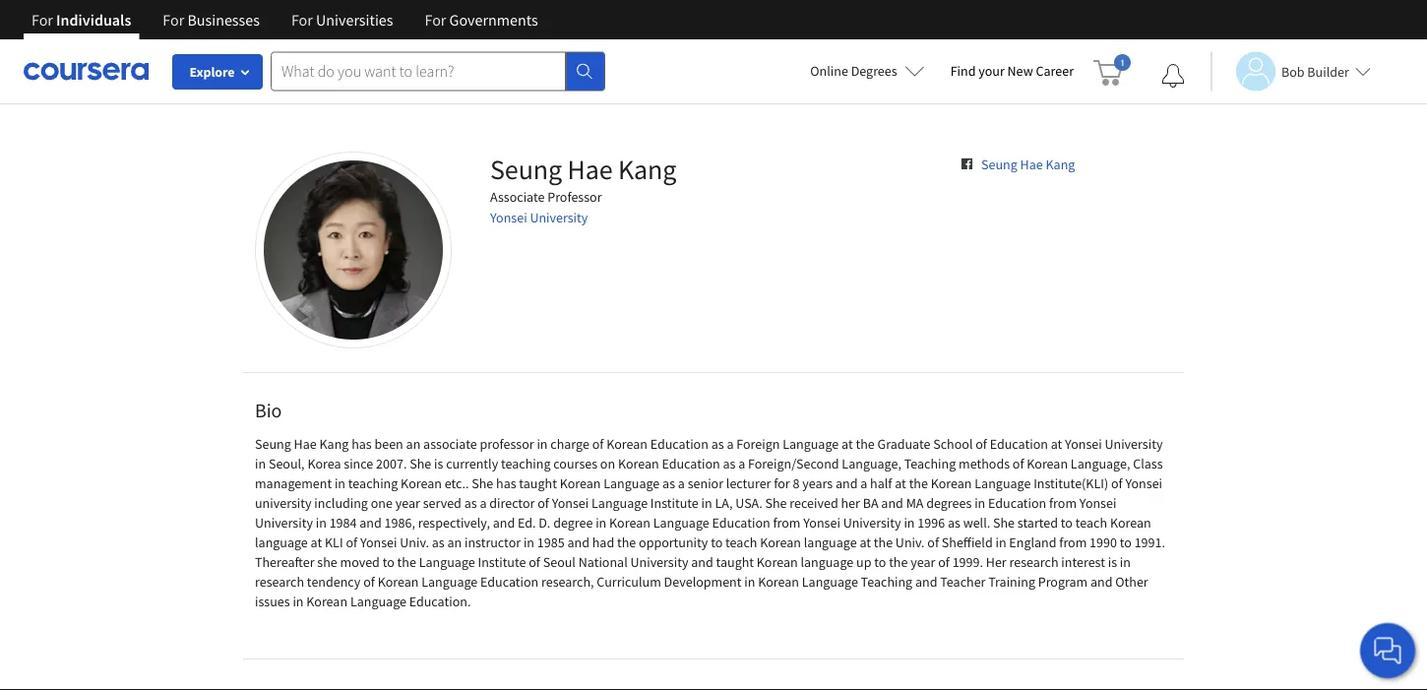 Task type: describe. For each thing, give the bounding box(es) containing it.
for governments
[[425, 10, 538, 30]]

for
[[774, 475, 790, 492]]

her
[[841, 494, 861, 512]]

coursera image
[[24, 55, 149, 87]]

the right up
[[889, 553, 908, 571]]

1 horizontal spatial teach
[[1076, 514, 1108, 532]]

received
[[790, 494, 839, 512]]

explore button
[[172, 54, 263, 90]]

yonsei up institute(kli) on the right bottom
[[1066, 435, 1103, 453]]

1 language, from the left
[[842, 455, 902, 473]]

of left 1999.
[[939, 553, 950, 571]]

at up institute(kli) on the right bottom
[[1051, 435, 1063, 453]]

yonsei inside the seung hae kang associate professor yonsei university
[[490, 209, 527, 226]]

1991.
[[1135, 534, 1166, 551]]

yonsei up moved
[[360, 534, 397, 551]]

director
[[490, 494, 535, 512]]

in right development
[[745, 573, 756, 591]]

career
[[1036, 62, 1074, 80]]

universities
[[316, 10, 393, 30]]

ed.
[[518, 514, 536, 532]]

she down the for
[[766, 494, 787, 512]]

thereafter
[[255, 553, 315, 571]]

in up had
[[596, 514, 607, 532]]

1 vertical spatial teach
[[726, 534, 758, 551]]

been
[[375, 435, 404, 453]]

half
[[871, 475, 893, 492]]

and left teacher
[[916, 573, 938, 591]]

find your new career link
[[941, 59, 1084, 84]]

1 vertical spatial teaching
[[348, 475, 398, 492]]

associate
[[490, 188, 545, 206]]

in down ma
[[904, 514, 915, 532]]

0 vertical spatial teaching
[[501, 455, 551, 473]]

years
[[803, 475, 833, 492]]

charge
[[551, 435, 590, 453]]

she right 2007.
[[410, 455, 432, 473]]

ba
[[863, 494, 879, 512]]

the down 1986,
[[397, 553, 416, 571]]

to right "1990"
[[1120, 534, 1132, 551]]

show notifications image
[[1162, 64, 1186, 88]]

a left senior
[[678, 475, 685, 492]]

for for businesses
[[163, 10, 184, 30]]

as up lecturer
[[723, 455, 736, 473]]

a left director
[[480, 494, 487, 512]]

2 univ. from the left
[[896, 534, 925, 551]]

as left 'foreign'
[[712, 435, 724, 453]]

8
[[793, 475, 800, 492]]

banner navigation
[[16, 0, 554, 39]]

0 horizontal spatial taught
[[519, 475, 557, 492]]

england
[[1010, 534, 1057, 551]]

university down "opportunity"
[[631, 553, 689, 571]]

curriculum
[[597, 573, 661, 591]]

opportunity
[[639, 534, 708, 551]]

1 univ. from the left
[[400, 534, 429, 551]]

tendency
[[307, 573, 361, 591]]

as down degrees
[[948, 514, 961, 532]]

program
[[1039, 573, 1088, 591]]

find your new career
[[951, 62, 1074, 80]]

explore
[[190, 63, 235, 81]]

and down one
[[360, 514, 382, 532]]

in up "her"
[[996, 534, 1007, 551]]

at left "graduate" in the right bottom of the page
[[842, 435, 853, 453]]

1986,
[[385, 514, 415, 532]]

ma
[[907, 494, 924, 512]]

and down director
[[493, 514, 515, 532]]

university up class
[[1105, 435, 1163, 453]]

a up lecturer
[[739, 455, 746, 473]]

seung hae kang associate professor yonsei university
[[490, 152, 677, 226]]

education.
[[409, 593, 471, 611]]

university down ba
[[844, 514, 902, 532]]

she
[[317, 553, 337, 571]]

senior
[[688, 475, 724, 492]]

the left "graduate" in the right bottom of the page
[[856, 435, 875, 453]]

lecturer
[[727, 475, 771, 492]]

yonsei university link
[[490, 209, 588, 226]]

in left charge
[[537, 435, 548, 453]]

yonsei down institute(kli) on the right bottom
[[1080, 494, 1117, 512]]

1984
[[330, 514, 357, 532]]

courses
[[554, 455, 598, 473]]

la,
[[715, 494, 733, 512]]

1 vertical spatial year
[[911, 553, 936, 571]]

university
[[255, 494, 312, 512]]

school
[[934, 435, 973, 453]]

development
[[664, 573, 742, 591]]

served
[[423, 494, 462, 512]]

degree
[[554, 514, 593, 532]]

since
[[344, 455, 373, 473]]

2007.
[[376, 455, 407, 473]]

profile image
[[255, 152, 452, 349]]

individuals
[[56, 10, 131, 30]]

in up including
[[335, 475, 346, 492]]

and up development
[[691, 553, 714, 571]]

to down la,
[[711, 534, 723, 551]]

kang for seung hae kang
[[1046, 156, 1076, 173]]

chat with us image
[[1373, 635, 1404, 667]]

What do you want to learn? text field
[[271, 52, 566, 91]]

for businesses
[[163, 10, 260, 30]]

yonsei down class
[[1126, 475, 1163, 492]]

and down interest
[[1091, 573, 1113, 591]]

as down respectively,
[[432, 534, 445, 551]]

one
[[371, 494, 393, 512]]

yonsei down received on the right bottom of page
[[804, 514, 841, 532]]

national
[[579, 553, 628, 571]]

0 horizontal spatial an
[[406, 435, 421, 453]]

as down the etc..
[[464, 494, 477, 512]]

hae for seung hae kang
[[1021, 156, 1043, 173]]

and right ba
[[882, 494, 904, 512]]

foreign
[[737, 435, 780, 453]]

seoul,
[[269, 455, 305, 473]]

and up her
[[836, 475, 858, 492]]

of up the on
[[592, 435, 604, 453]]

1 vertical spatial from
[[773, 514, 801, 532]]

etc..
[[445, 475, 469, 492]]

1985
[[537, 534, 565, 551]]

teacher
[[941, 573, 986, 591]]

seung hae kang
[[982, 156, 1076, 173]]

instructor
[[465, 534, 521, 551]]

research,
[[542, 573, 594, 591]]

in right issues
[[293, 593, 304, 611]]

institute(kli)
[[1034, 475, 1109, 492]]

for individuals
[[32, 10, 131, 30]]

of down moved
[[364, 573, 375, 591]]

bob builder button
[[1211, 52, 1371, 91]]

management
[[255, 475, 332, 492]]

1999.
[[953, 553, 984, 571]]

degrees
[[927, 494, 972, 512]]

language up up
[[804, 534, 857, 551]]

started
[[1018, 514, 1059, 532]]

issues
[[255, 593, 290, 611]]

as left senior
[[663, 475, 676, 492]]

builder
[[1308, 63, 1350, 80]]

kli
[[325, 534, 343, 551]]

1 vertical spatial research
[[255, 573, 304, 591]]

d.
[[539, 514, 551, 532]]

she right well.
[[994, 514, 1015, 532]]

up
[[857, 553, 872, 571]]

her
[[986, 553, 1007, 571]]

0 horizontal spatial is
[[434, 455, 443, 473]]

other
[[1116, 573, 1149, 591]]



Task type: locate. For each thing, give the bounding box(es) containing it.
university
[[530, 209, 588, 226], [1105, 435, 1163, 453], [255, 514, 313, 532], [844, 514, 902, 532], [631, 553, 689, 571]]

taught up development
[[716, 553, 754, 571]]

for
[[32, 10, 53, 30], [163, 10, 184, 30], [291, 10, 313, 30], [425, 10, 446, 30]]

hae up seoul, at the bottom of page
[[294, 435, 317, 453]]

businesses
[[188, 10, 260, 30]]

kang inside seung hae kang has been an associate professor in charge of korean education as a foreign language at the graduate school of education at yonsei university in seoul, korea since 2007. she is currently teaching courses on korean education as a foreign/second language, teaching methods of korean language, class management in teaching korean etc.. she has taught korean language as a senior lecturer for 8 years and a half at the korean language institute(kli) of yonsei university including one year served as a director of yonsei language institute in la, usa. she received her ba and ma degrees in education from yonsei university in 1984 and 1986, respectively, and ed. d. degree in korean language education from yonsei university in 1996 as well. she started to teach korean language at kli of yonsei univ. as an instructor in 1985 and had the opportunity to teach korean language at the univ. of sheffield in england from 1990 to 1991. thereafter she moved to the language institute of seoul national university and taught korean language up to the year of 1999. her research interest is in research tendency of korean language education research, curriculum development in korean language teaching and teacher training program and other issues in korean language education.
[[320, 435, 349, 453]]

0 vertical spatial taught
[[519, 475, 557, 492]]

from down received on the right bottom of page
[[773, 514, 801, 532]]

1996
[[918, 514, 945, 532]]

research down england
[[1010, 553, 1059, 571]]

0 horizontal spatial research
[[255, 573, 304, 591]]

usa.
[[736, 494, 763, 512]]

univ. down 1986,
[[400, 534, 429, 551]]

0 horizontal spatial seung
[[255, 435, 291, 453]]

0 vertical spatial teach
[[1076, 514, 1108, 532]]

to right started
[[1061, 514, 1073, 532]]

seung inside seung hae kang has been an associate professor in charge of korean education as a foreign language at the graduate school of education at yonsei university in seoul, korea since 2007. she is currently teaching courses on korean education as a foreign/second language, teaching methods of korean language, class management in teaching korean etc.. she has taught korean language as a senior lecturer for 8 years and a half at the korean language institute(kli) of yonsei university including one year served as a director of yonsei language institute in la, usa. she received her ba and ma degrees in education from yonsei university in 1984 and 1986, respectively, and ed. d. degree in korean language education from yonsei university in 1996 as well. she started to teach korean language at kli of yonsei univ. as an instructor in 1985 and had the opportunity to teach korean language at the univ. of sheffield in england from 1990 to 1991. thereafter she moved to the language institute of seoul national university and taught korean language up to the year of 1999. her research interest is in research tendency of korean language education research, curriculum development in korean language teaching and teacher training program and other issues in korean language education.
[[255, 435, 291, 453]]

methods
[[959, 455, 1010, 473]]

for universities
[[291, 10, 393, 30]]

online
[[811, 62, 849, 80]]

for for universities
[[291, 10, 313, 30]]

0 vertical spatial has
[[352, 435, 372, 453]]

0 horizontal spatial hae
[[294, 435, 317, 453]]

hae for seung hae kang has been an associate professor in charge of korean education as a foreign language at the graduate school of education at yonsei university in seoul, korea since 2007. she is currently teaching courses on korean education as a foreign/second language, teaching methods of korean language, class management in teaching korean etc.. she has taught korean language as a senior lecturer for 8 years and a half at the korean language institute(kli) of yonsei university including one year served as a director of yonsei language institute in la, usa. she received her ba and ma degrees in education from yonsei university in 1984 and 1986, respectively, and ed. d. degree in korean language education from yonsei university in 1996 as well. she started to teach korean language at kli of yonsei univ. as an instructor in 1985 and had the opportunity to teach korean language at the univ. of sheffield in england from 1990 to 1991. thereafter she moved to the language institute of seoul national university and taught korean language up to the year of 1999. her research interest is in research tendency of korean language education research, curriculum development in korean language teaching and teacher training program and other issues in korean language education.
[[294, 435, 317, 453]]

kang inside the seung hae kang associate professor yonsei university
[[618, 152, 677, 187]]

online degrees
[[811, 62, 898, 80]]

teaching down school
[[905, 455, 956, 473]]

at right half
[[895, 475, 907, 492]]

hae inside seung hae kang has been an associate professor in charge of korean education as a foreign language at the graduate school of education at yonsei university in seoul, korea since 2007. she is currently teaching courses on korean education as a foreign/second language, teaching methods of korean language, class management in teaching korean etc.. she has taught korean language as a senior lecturer for 8 years and a half at the korean language institute(kli) of yonsei university including one year served as a director of yonsei language institute in la, usa. she received her ba and ma degrees in education from yonsei university in 1984 and 1986, respectively, and ed. d. degree in korean language education from yonsei university in 1996 as well. she started to teach korean language at kli of yonsei univ. as an instructor in 1985 and had the opportunity to teach korean language at the univ. of sheffield in england from 1990 to 1991. thereafter she moved to the language institute of seoul national university and taught korean language up to the year of 1999. her research interest is in research tendency of korean language education research, curriculum development in korean language teaching and teacher training program and other issues in korean language education.
[[294, 435, 317, 453]]

graduate
[[878, 435, 931, 453]]

teaching up one
[[348, 475, 398, 492]]

of
[[592, 435, 604, 453], [976, 435, 988, 453], [1013, 455, 1025, 473], [1112, 475, 1123, 492], [538, 494, 549, 512], [346, 534, 358, 551], [928, 534, 939, 551], [529, 553, 541, 571], [939, 553, 950, 571], [364, 573, 375, 591]]

teach down usa.
[[726, 534, 758, 551]]

0 horizontal spatial teach
[[726, 534, 758, 551]]

2 vertical spatial from
[[1060, 534, 1087, 551]]

yonsei down the associate
[[490, 209, 527, 226]]

had
[[592, 534, 615, 551]]

0 vertical spatial an
[[406, 435, 421, 453]]

professor
[[548, 188, 602, 206]]

1 vertical spatial teaching
[[861, 573, 913, 591]]

kang for seung hae kang associate professor yonsei university
[[618, 152, 677, 187]]

1 horizontal spatial research
[[1010, 553, 1059, 571]]

seung down your
[[982, 156, 1018, 173]]

for for individuals
[[32, 10, 53, 30]]

an right the been
[[406, 435, 421, 453]]

2 horizontal spatial kang
[[1046, 156, 1076, 173]]

and
[[836, 475, 858, 492], [882, 494, 904, 512], [360, 514, 382, 532], [493, 514, 515, 532], [568, 534, 590, 551], [691, 553, 714, 571], [916, 573, 938, 591], [1091, 573, 1113, 591]]

for for governments
[[425, 10, 446, 30]]

1 horizontal spatial hae
[[568, 152, 613, 187]]

is down the associate
[[434, 455, 443, 473]]

currently
[[446, 455, 498, 473]]

seung hae kang has been an associate professor in charge of korean education as a foreign language at the graduate school of education at yonsei university in seoul, korea since 2007. she is currently teaching courses on korean education as a foreign/second language, teaching methods of korean language, class management in teaching korean etc.. she has taught korean language as a senior lecturer for 8 years and a half at the korean language institute(kli) of yonsei university including one year served as a director of yonsei language institute in la, usa. she received her ba and ma degrees in education from yonsei university in 1984 and 1986, respectively, and ed. d. degree in korean language education from yonsei university in 1996 as well. she started to teach korean language at kli of yonsei univ. as an instructor in 1985 and had the opportunity to teach korean language at the univ. of sheffield in england from 1990 to 1991. thereafter she moved to the language institute of seoul national university and taught korean language up to the year of 1999. her research interest is in research tendency of korean language education research, curriculum development in korean language teaching and teacher training program and other issues in korean language education.
[[255, 435, 1166, 611]]

professor
[[480, 435, 534, 453]]

1 horizontal spatial seung
[[490, 152, 562, 187]]

the up ma
[[909, 475, 928, 492]]

1 horizontal spatial an
[[447, 534, 462, 551]]

for left universities
[[291, 10, 313, 30]]

korean
[[607, 435, 648, 453], [618, 455, 659, 473], [1027, 455, 1068, 473], [401, 475, 442, 492], [560, 475, 601, 492], [931, 475, 972, 492], [610, 514, 651, 532], [1111, 514, 1152, 532], [760, 534, 802, 551], [757, 553, 798, 571], [378, 573, 419, 591], [758, 573, 800, 591], [307, 593, 348, 611]]

has up 'since'
[[352, 435, 372, 453]]

in down the ed.
[[524, 534, 535, 551]]

seung
[[490, 152, 562, 187], [982, 156, 1018, 173], [255, 435, 291, 453]]

0 vertical spatial research
[[1010, 553, 1059, 571]]

from up interest
[[1060, 534, 1087, 551]]

0 horizontal spatial language,
[[842, 455, 902, 473]]

1 vertical spatial an
[[447, 534, 462, 551]]

1 vertical spatial is
[[1108, 553, 1118, 571]]

0 vertical spatial institute
[[651, 494, 699, 512]]

institute down instructor
[[478, 553, 526, 571]]

education
[[651, 435, 709, 453], [990, 435, 1049, 453], [662, 455, 720, 473], [989, 494, 1047, 512], [712, 514, 771, 532], [481, 573, 539, 591]]

0 horizontal spatial univ.
[[400, 534, 429, 551]]

of right kli
[[346, 534, 358, 551]]

your
[[979, 62, 1005, 80]]

sheffield
[[942, 534, 993, 551]]

for up what do you want to learn? text field
[[425, 10, 446, 30]]

seung for seung hae kang associate professor yonsei university
[[490, 152, 562, 187]]

year up 1986,
[[396, 494, 420, 512]]

respectively,
[[418, 514, 490, 532]]

0 horizontal spatial kang
[[320, 435, 349, 453]]

well.
[[964, 514, 991, 532]]

0 vertical spatial from
[[1050, 494, 1077, 512]]

hae for seung hae kang associate professor yonsei university
[[568, 152, 613, 187]]

language
[[783, 435, 839, 453], [604, 475, 660, 492], [975, 475, 1031, 492], [592, 494, 648, 512], [653, 514, 710, 532], [419, 553, 475, 571], [422, 573, 478, 591], [802, 573, 858, 591], [350, 593, 407, 611]]

in left la,
[[702, 494, 713, 512]]

degrees
[[851, 62, 898, 80]]

moved
[[340, 553, 380, 571]]

in
[[537, 435, 548, 453], [255, 455, 266, 473], [335, 475, 346, 492], [702, 494, 713, 512], [975, 494, 986, 512], [316, 514, 327, 532], [596, 514, 607, 532], [904, 514, 915, 532], [524, 534, 535, 551], [996, 534, 1007, 551], [1120, 553, 1131, 571], [745, 573, 756, 591], [293, 593, 304, 611]]

1 horizontal spatial taught
[[716, 553, 754, 571]]

a left 'foreign'
[[727, 435, 734, 453]]

4 for from the left
[[425, 10, 446, 30]]

0 vertical spatial teaching
[[905, 455, 956, 473]]

the right had
[[617, 534, 636, 551]]

an down respectively,
[[447, 534, 462, 551]]

from
[[1050, 494, 1077, 512], [773, 514, 801, 532], [1060, 534, 1087, 551]]

at up up
[[860, 534, 871, 551]]

taught up director
[[519, 475, 557, 492]]

in left 1984
[[316, 514, 327, 532]]

language,
[[842, 455, 902, 473], [1071, 455, 1131, 473]]

is down "1990"
[[1108, 553, 1118, 571]]

taught
[[519, 475, 557, 492], [716, 553, 754, 571]]

at left kli
[[311, 534, 322, 551]]

0 horizontal spatial has
[[352, 435, 372, 453]]

a left half
[[861, 475, 868, 492]]

governments
[[450, 10, 538, 30]]

including
[[314, 494, 368, 512]]

the down ba
[[874, 534, 893, 551]]

bob
[[1282, 63, 1305, 80]]

0 horizontal spatial year
[[396, 494, 420, 512]]

a
[[727, 435, 734, 453], [739, 455, 746, 473], [678, 475, 685, 492], [861, 475, 868, 492], [480, 494, 487, 512]]

2 horizontal spatial seung
[[982, 156, 1018, 173]]

bob builder
[[1282, 63, 1350, 80]]

1 horizontal spatial year
[[911, 553, 936, 571]]

korea
[[308, 455, 341, 473]]

1 vertical spatial institute
[[478, 553, 526, 571]]

kang
[[618, 152, 677, 187], [1046, 156, 1076, 173], [320, 435, 349, 453]]

interest
[[1062, 553, 1106, 571]]

of up d.
[[538, 494, 549, 512]]

1 horizontal spatial language,
[[1071, 455, 1131, 473]]

univ.
[[400, 534, 429, 551], [896, 534, 925, 551]]

language left up
[[801, 553, 854, 571]]

to right up
[[875, 553, 887, 571]]

seoul
[[543, 553, 576, 571]]

1 horizontal spatial univ.
[[896, 534, 925, 551]]

online degrees button
[[795, 49, 941, 93]]

university down university
[[255, 514, 313, 532]]

hae inside the seung hae kang associate professor yonsei university
[[568, 152, 613, 187]]

bio
[[255, 398, 282, 423]]

in up other
[[1120, 553, 1131, 571]]

foreign/second
[[748, 455, 840, 473]]

shopping cart: 1 item image
[[1094, 54, 1131, 86]]

1 horizontal spatial kang
[[618, 152, 677, 187]]

seung for seung hae kang has been an associate professor in charge of korean education as a foreign language at the graduate school of education at yonsei university in seoul, korea since 2007. she is currently teaching courses on korean education as a foreign/second language, teaching methods of korean language, class management in teaching korean etc.. she has taught korean language as a senior lecturer for 8 years and a half at the korean language institute(kli) of yonsei university including one year served as a director of yonsei language institute in la, usa. she received her ba and ma degrees in education from yonsei university in 1984 and 1986, respectively, and ed. d. degree in korean language education from yonsei university in 1996 as well. she started to teach korean language at kli of yonsei univ. as an instructor in 1985 and had the opportunity to teach korean language at the univ. of sheffield in england from 1990 to 1991. thereafter she moved to the language institute of seoul national university and taught korean language up to the year of 1999. her research interest is in research tendency of korean language education research, curriculum development in korean language teaching and teacher training program and other issues in korean language education.
[[255, 435, 291, 453]]

language, up half
[[842, 455, 902, 473]]

for left businesses
[[163, 10, 184, 30]]

year down 1996
[[911, 553, 936, 571]]

institute down senior
[[651, 494, 699, 512]]

and down the degree
[[568, 534, 590, 551]]

1 vertical spatial has
[[496, 475, 517, 492]]

she down currently
[[472, 475, 494, 492]]

in left seoul, at the bottom of page
[[255, 455, 266, 473]]

2 horizontal spatial hae
[[1021, 156, 1043, 173]]

for left individuals
[[32, 10, 53, 30]]

hae down the new
[[1021, 156, 1043, 173]]

1 horizontal spatial is
[[1108, 553, 1118, 571]]

seung up seoul, at the bottom of page
[[255, 435, 291, 453]]

seung for seung hae kang
[[982, 156, 1018, 173]]

is
[[434, 455, 443, 473], [1108, 553, 1118, 571]]

to right moved
[[383, 553, 395, 571]]

seung up the associate
[[490, 152, 562, 187]]

2 for from the left
[[163, 10, 184, 30]]

language, up institute(kli) on the right bottom
[[1071, 455, 1131, 473]]

of left seoul
[[529, 553, 541, 571]]

3 for from the left
[[291, 10, 313, 30]]

0 horizontal spatial teaching
[[348, 475, 398, 492]]

find
[[951, 62, 976, 80]]

of right institute(kli) on the right bottom
[[1112, 475, 1123, 492]]

None search field
[[271, 52, 606, 91]]

in up well.
[[975, 494, 986, 512]]

1 horizontal spatial institute
[[651, 494, 699, 512]]

0 vertical spatial year
[[396, 494, 420, 512]]

training
[[989, 573, 1036, 591]]

new
[[1008, 62, 1034, 80]]

1 for from the left
[[32, 10, 53, 30]]

associate
[[424, 435, 477, 453]]

1 vertical spatial taught
[[716, 553, 754, 571]]

on
[[601, 455, 616, 473]]

teaching down professor
[[501, 455, 551, 473]]

research
[[1010, 553, 1059, 571], [255, 573, 304, 591]]

1990
[[1090, 534, 1118, 551]]

seung inside the seung hae kang associate professor yonsei university
[[490, 152, 562, 187]]

of right the methods
[[1013, 455, 1025, 473]]

from down institute(kli) on the right bottom
[[1050, 494, 1077, 512]]

at
[[842, 435, 853, 453], [1051, 435, 1063, 453], [895, 475, 907, 492], [311, 534, 322, 551], [860, 534, 871, 551]]

yonsei up the degree
[[552, 494, 589, 512]]

teach up "1990"
[[1076, 514, 1108, 532]]

to
[[1061, 514, 1073, 532], [711, 534, 723, 551], [1120, 534, 1132, 551], [383, 553, 395, 571], [875, 553, 887, 571]]

hae up professor
[[568, 152, 613, 187]]

university inside the seung hae kang associate professor yonsei university
[[530, 209, 588, 226]]

teaching
[[501, 455, 551, 473], [348, 475, 398, 492]]

1 horizontal spatial teaching
[[501, 455, 551, 473]]

0 horizontal spatial institute
[[478, 553, 526, 571]]

as
[[712, 435, 724, 453], [723, 455, 736, 473], [663, 475, 676, 492], [464, 494, 477, 512], [948, 514, 961, 532], [432, 534, 445, 551]]

0 vertical spatial is
[[434, 455, 443, 473]]

an
[[406, 435, 421, 453], [447, 534, 462, 551]]

language up thereafter
[[255, 534, 308, 551]]

class
[[1134, 455, 1163, 473]]

univ. down 1996
[[896, 534, 925, 551]]

seung hae kang link
[[982, 156, 1076, 173]]

2 language, from the left
[[1071, 455, 1131, 473]]

hae
[[568, 152, 613, 187], [1021, 156, 1043, 173], [294, 435, 317, 453]]

1 horizontal spatial has
[[496, 475, 517, 492]]

of down 1996
[[928, 534, 939, 551]]

has
[[352, 435, 372, 453], [496, 475, 517, 492]]

of up the methods
[[976, 435, 988, 453]]

the
[[856, 435, 875, 453], [909, 475, 928, 492], [617, 534, 636, 551], [874, 534, 893, 551], [397, 553, 416, 571], [889, 553, 908, 571]]

kang for seung hae kang has been an associate professor in charge of korean education as a foreign language at the graduate school of education at yonsei university in seoul, korea since 2007. she is currently teaching courses on korean education as a foreign/second language, teaching methods of korean language, class management in teaching korean etc.. she has taught korean language as a senior lecturer for 8 years and a half at the korean language institute(kli) of yonsei university including one year served as a director of yonsei language institute in la, usa. she received her ba and ma degrees in education from yonsei university in 1984 and 1986, respectively, and ed. d. degree in korean language education from yonsei university in 1996 as well. she started to teach korean language at kli of yonsei univ. as an instructor in 1985 and had the opportunity to teach korean language at the univ. of sheffield in england from 1990 to 1991. thereafter she moved to the language institute of seoul national university and taught korean language up to the year of 1999. her research interest is in research tendency of korean language education research, curriculum development in korean language teaching and teacher training program and other issues in korean language education.
[[320, 435, 349, 453]]

teaching down up
[[861, 573, 913, 591]]



Task type: vqa. For each thing, say whether or not it's contained in the screenshot.
the etc..
yes



